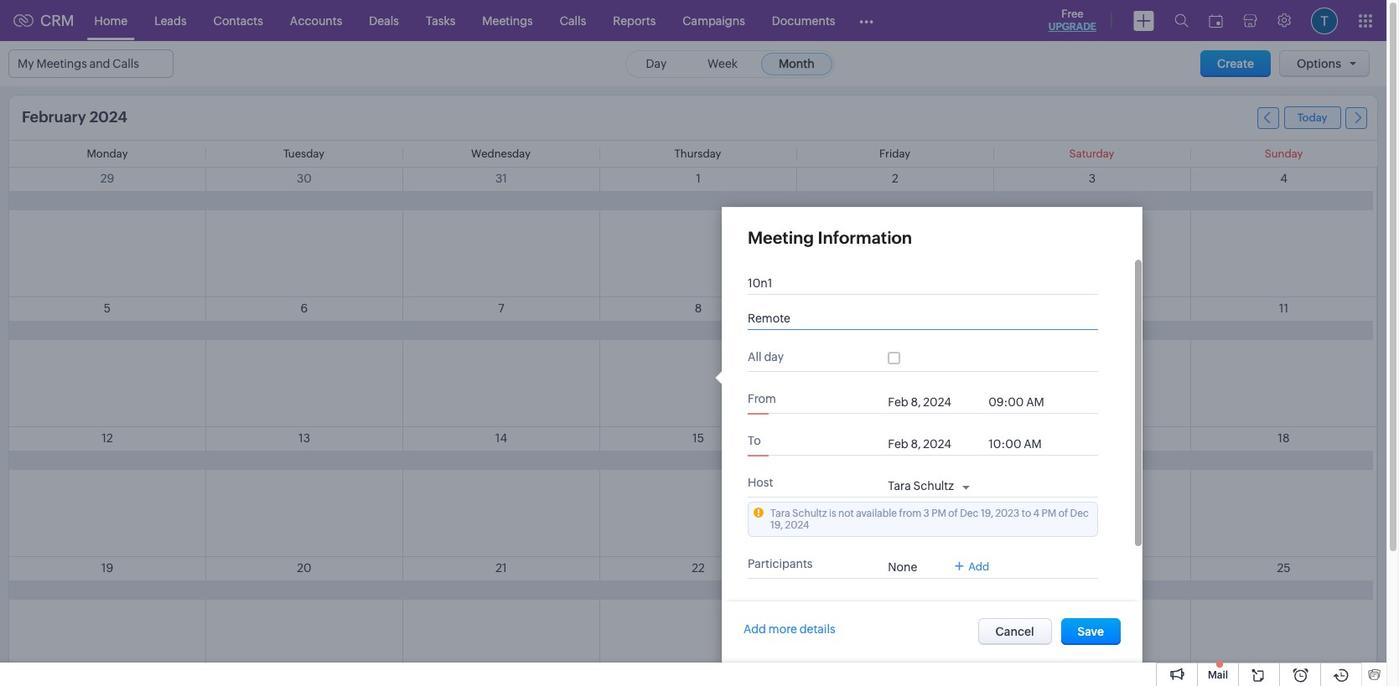 Task type: describe. For each thing, give the bounding box(es) containing it.
accounts
[[290, 14, 342, 27]]

host
[[748, 476, 773, 490]]

reports link
[[600, 0, 669, 41]]

to
[[1022, 508, 1031, 520]]

wednesday
[[471, 148, 531, 160]]

schultz for tara schultz is not available from 3 pm of dec 19, 2023 to 4 pm of dec 19, 2024
[[792, 508, 827, 520]]

more
[[769, 623, 797, 636]]

none
[[888, 561, 917, 574]]

thursday
[[675, 148, 721, 160]]

add link
[[955, 561, 990, 573]]

free
[[1062, 8, 1084, 20]]

2024 inside tara schultz is not available from 3 pm of dec 19, 2023 to 4 pm of dec 19, 2024
[[785, 520, 809, 532]]

30
[[297, 172, 312, 185]]

free upgrade
[[1049, 8, 1097, 33]]

hh:mm a text field
[[989, 396, 1056, 409]]

from
[[748, 392, 776, 406]]

february 2024
[[22, 108, 127, 126]]

mail
[[1208, 670, 1228, 682]]

2 dec from the left
[[1070, 508, 1089, 520]]

documents link
[[759, 0, 849, 41]]

29
[[100, 172, 114, 185]]

0 horizontal spatial 2024
[[89, 108, 127, 126]]

leads link
[[141, 0, 200, 41]]

1 dec from the left
[[960, 508, 979, 520]]

Title text field
[[748, 277, 1083, 290]]

15
[[693, 432, 704, 445]]

accounts link
[[277, 0, 356, 41]]

1 vertical spatial calls
[[113, 57, 139, 70]]

5
[[104, 302, 111, 315]]

add more details
[[744, 623, 835, 636]]

campaigns
[[683, 14, 745, 27]]

week
[[708, 57, 738, 70]]

14
[[495, 432, 507, 445]]

february
[[22, 108, 86, 126]]

0 horizontal spatial 19,
[[770, 520, 783, 532]]

0 horizontal spatial meetings
[[36, 57, 87, 70]]

21
[[496, 562, 507, 575]]

0 vertical spatial to
[[748, 434, 761, 448]]

home link
[[81, 0, 141, 41]]

my
[[18, 57, 34, 70]]

month link
[[761, 52, 832, 75]]

crm link
[[13, 12, 74, 29]]

tuesday
[[283, 148, 325, 160]]

8
[[695, 302, 702, 315]]

today
[[1298, 112, 1328, 124]]

hh:mm a text field
[[989, 438, 1056, 451]]

11
[[1279, 302, 1289, 315]]

16
[[889, 432, 901, 445]]

tara for tara schultz
[[888, 480, 911, 493]]

2023
[[995, 508, 1020, 520]]

tasks
[[426, 14, 456, 27]]

crm
[[40, 12, 74, 29]]

1 vertical spatial to
[[792, 599, 805, 613]]

3 inside tara schultz is not available from 3 pm of dec 19, 2023 to 4 pm of dec 19, 2024
[[924, 508, 930, 520]]

20
[[297, 562, 312, 575]]

reports
[[613, 14, 656, 27]]

meetings link
[[469, 0, 546, 41]]

details
[[800, 623, 835, 636]]



Task type: locate. For each thing, give the bounding box(es) containing it.
not
[[838, 508, 854, 520]]

3 right from
[[924, 508, 930, 520]]

1 horizontal spatial dec
[[1070, 508, 1089, 520]]

mmm d, yyyy text field for to
[[888, 438, 980, 451]]

4
[[1280, 172, 1288, 185], [1033, 508, 1040, 520]]

pm right to
[[1042, 508, 1057, 520]]

0 horizontal spatial 4
[[1033, 508, 1040, 520]]

of right to
[[1059, 508, 1068, 520]]

0 horizontal spatial add
[[744, 623, 766, 636]]

calls left reports
[[560, 14, 586, 27]]

schultz inside tara schultz is not available from 3 pm of dec 19, 2023 to 4 pm of dec 19, 2024
[[792, 508, 827, 520]]

0 vertical spatial meetings
[[482, 14, 533, 27]]

2 of from the left
[[1059, 508, 1068, 520]]

1 pm from the left
[[932, 508, 946, 520]]

calls
[[560, 14, 586, 27], [113, 57, 139, 70]]

tasks link
[[412, 0, 469, 41]]

saturday
[[1069, 148, 1115, 160]]

1 vertical spatial mmm d, yyyy text field
[[888, 438, 980, 451]]

day link
[[628, 52, 684, 75]]

1 horizontal spatial add
[[968, 561, 990, 573]]

0 horizontal spatial calls
[[113, 57, 139, 70]]

1 vertical spatial add
[[744, 623, 766, 636]]

deals
[[369, 14, 399, 27]]

tara for tara schultz is not available from 3 pm of dec 19, 2023 to 4 pm of dec 19, 2024
[[770, 508, 790, 520]]

month
[[779, 57, 815, 70]]

add
[[968, 561, 990, 573], [744, 623, 766, 636]]

home
[[94, 14, 128, 27]]

schultz
[[914, 480, 954, 493], [792, 508, 827, 520]]

from
[[899, 508, 922, 520]]

1 vertical spatial tara
[[770, 508, 790, 520]]

1 horizontal spatial 3
[[1089, 172, 1096, 185]]

meetings inside meetings link
[[482, 14, 533, 27]]

meeting
[[748, 228, 814, 247]]

23
[[889, 562, 902, 575]]

1 horizontal spatial calls
[[560, 14, 586, 27]]

Location text field
[[748, 312, 1083, 325]]

information
[[818, 228, 912, 247]]

1 vertical spatial meetings
[[36, 57, 87, 70]]

tara up from
[[888, 480, 911, 493]]

6
[[301, 302, 308, 315]]

1 horizontal spatial schultz
[[914, 480, 954, 493]]

available
[[856, 508, 897, 520]]

meetings left calls link
[[482, 14, 533, 27]]

25
[[1277, 562, 1291, 575]]

22
[[692, 562, 705, 575]]

pm right from
[[932, 508, 946, 520]]

0 vertical spatial add
[[968, 561, 990, 573]]

pm
[[932, 508, 946, 520], [1042, 508, 1057, 520]]

3
[[1089, 172, 1096, 185], [924, 508, 930, 520]]

19, up participants
[[770, 520, 783, 532]]

0 horizontal spatial dec
[[960, 508, 979, 520]]

2024 up monday
[[89, 108, 127, 126]]

0 vertical spatial 2024
[[89, 108, 127, 126]]

add down related
[[744, 623, 766, 636]]

1
[[696, 172, 701, 185]]

0 horizontal spatial tara
[[770, 508, 790, 520]]

1 vertical spatial 4
[[1033, 508, 1040, 520]]

1 horizontal spatial pm
[[1042, 508, 1057, 520]]

options
[[1297, 57, 1341, 70]]

add for add more details
[[744, 623, 766, 636]]

today link
[[1284, 106, 1341, 129]]

12
[[102, 432, 113, 445]]

add more details link
[[744, 623, 835, 636]]

13
[[298, 432, 310, 445]]

19, left 2023
[[981, 508, 993, 520]]

31
[[495, 172, 507, 185]]

add down tara schultz is not available from 3 pm of dec 19, 2023 to 4 pm of dec 19, 2024
[[968, 561, 990, 573]]

meetings
[[482, 14, 533, 27], [36, 57, 87, 70]]

add for 'add' link
[[968, 561, 990, 573]]

mmm d, yyyy text field
[[888, 396, 980, 409], [888, 438, 980, 451]]

1 horizontal spatial of
[[1059, 508, 1068, 520]]

schultz left is
[[792, 508, 827, 520]]

of
[[948, 508, 958, 520], [1059, 508, 1068, 520]]

deals link
[[356, 0, 412, 41]]

and
[[89, 57, 110, 70]]

1 horizontal spatial 19,
[[981, 508, 993, 520]]

3 down saturday
[[1089, 172, 1096, 185]]

1 horizontal spatial to
[[792, 599, 805, 613]]

1 horizontal spatial tara
[[888, 480, 911, 493]]

to up host
[[748, 434, 761, 448]]

related
[[748, 599, 789, 613]]

leads
[[154, 14, 187, 27]]

to
[[748, 434, 761, 448], [792, 599, 805, 613]]

2 pm from the left
[[1042, 508, 1057, 520]]

calls link
[[546, 0, 600, 41]]

1 horizontal spatial 2024
[[785, 520, 809, 532]]

0 vertical spatial mmm d, yyyy text field
[[888, 396, 980, 409]]

1 horizontal spatial meetings
[[482, 14, 533, 27]]

meeting information
[[748, 228, 912, 247]]

4 down sunday
[[1280, 172, 1288, 185]]

1 vertical spatial 2024
[[785, 520, 809, 532]]

schultz for tara schultz
[[914, 480, 954, 493]]

1 mmm d, yyyy text field from the top
[[888, 396, 980, 409]]

tara down host
[[770, 508, 790, 520]]

0 vertical spatial schultz
[[914, 480, 954, 493]]

0 horizontal spatial to
[[748, 434, 761, 448]]

19,
[[981, 508, 993, 520], [770, 520, 783, 532]]

7
[[498, 302, 504, 315]]

week link
[[690, 52, 756, 75]]

4 right to
[[1033, 508, 1040, 520]]

schultz up tara schultz is not available from 3 pm of dec 19, 2023 to 4 pm of dec 19, 2024
[[914, 480, 954, 493]]

1 horizontal spatial 4
[[1280, 172, 1288, 185]]

tara schultz is not available from 3 pm of dec 19, 2023 to 4 pm of dec 19, 2024
[[770, 508, 1089, 532]]

calls right and
[[113, 57, 139, 70]]

all
[[748, 350, 762, 364]]

0 vertical spatial calls
[[560, 14, 586, 27]]

dec left 2023
[[960, 508, 979, 520]]

of down tara schultz
[[948, 508, 958, 520]]

18
[[1278, 432, 1290, 445]]

upgrade
[[1049, 21, 1097, 33]]

mmm d, yyyy text field up tara schultz
[[888, 438, 980, 451]]

0 vertical spatial tara
[[888, 480, 911, 493]]

2
[[892, 172, 899, 185]]

2024 left is
[[785, 520, 809, 532]]

1 vertical spatial 3
[[924, 508, 930, 520]]

0 horizontal spatial 3
[[924, 508, 930, 520]]

meetings right my
[[36, 57, 87, 70]]

documents
[[772, 14, 835, 27]]

dec right to
[[1070, 508, 1089, 520]]

all day
[[748, 350, 784, 364]]

day
[[646, 57, 667, 70]]

tara inside tara schultz is not available from 3 pm of dec 19, 2023 to 4 pm of dec 19, 2024
[[770, 508, 790, 520]]

contacts
[[213, 14, 263, 27]]

sunday
[[1265, 148, 1303, 160]]

contacts link
[[200, 0, 277, 41]]

None button
[[978, 619, 1052, 646], [1061, 619, 1121, 646], [978, 619, 1052, 646], [1061, 619, 1121, 646]]

0 horizontal spatial schultz
[[792, 508, 827, 520]]

0 horizontal spatial pm
[[932, 508, 946, 520]]

to up add more details
[[792, 599, 805, 613]]

create
[[1217, 57, 1254, 70]]

0 horizontal spatial of
[[948, 508, 958, 520]]

my meetings and calls
[[18, 57, 139, 70]]

campaigns link
[[669, 0, 759, 41]]

mmm d, yyyy text field up 16
[[888, 396, 980, 409]]

mmm d, yyyy text field for from
[[888, 396, 980, 409]]

2 mmm d, yyyy text field from the top
[[888, 438, 980, 451]]

participants
[[748, 558, 813, 571]]

monday
[[87, 148, 128, 160]]

4 inside tara schultz is not available from 3 pm of dec 19, 2023 to 4 pm of dec 19, 2024
[[1033, 508, 1040, 520]]

tara
[[888, 480, 911, 493], [770, 508, 790, 520]]

friday
[[879, 148, 911, 160]]

related to
[[748, 599, 805, 613]]

19
[[101, 562, 113, 575]]

0 vertical spatial 4
[[1280, 172, 1288, 185]]

is
[[829, 508, 836, 520]]

0 vertical spatial 3
[[1089, 172, 1096, 185]]

1 of from the left
[[948, 508, 958, 520]]

day
[[764, 350, 784, 364]]

1 vertical spatial schultz
[[792, 508, 827, 520]]

tara schultz
[[888, 480, 954, 493]]



Task type: vqa. For each thing, say whether or not it's contained in the screenshot.
"Other Modules" field
no



